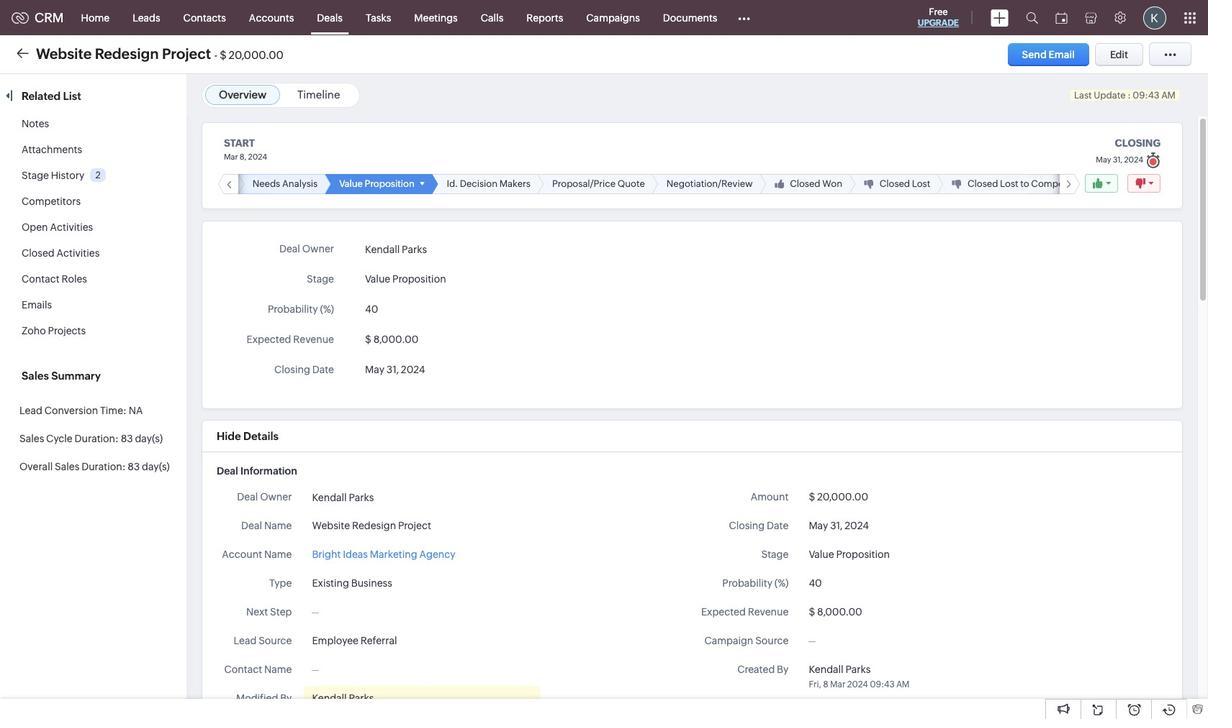Task type: vqa. For each thing, say whether or not it's contained in the screenshot.
8,
yes



Task type: locate. For each thing, give the bounding box(es) containing it.
83 down sales cycle duration: 83 day(s)
[[128, 461, 140, 473]]

lead conversion time: na
[[19, 405, 143, 417]]

activities up roles
[[57, 248, 100, 259]]

stage
[[22, 170, 49, 181], [307, 274, 334, 285], [761, 549, 789, 561]]

closed for closed activities
[[22, 248, 54, 259]]

0 horizontal spatial 8,000.00
[[373, 334, 419, 346]]

activities up the closed activities link
[[50, 222, 93, 233]]

1 vertical spatial 31,
[[386, 364, 399, 376]]

0 vertical spatial closing
[[274, 364, 310, 376]]

deal name
[[241, 521, 292, 532]]

start
[[224, 138, 255, 149]]

meetings link
[[403, 0, 469, 35]]

campaign source
[[704, 636, 789, 647]]

1 vertical spatial expected
[[701, 607, 746, 618]]

crm
[[35, 10, 64, 25]]

probability (%)
[[268, 304, 334, 315], [722, 578, 789, 590]]

1 horizontal spatial may
[[809, 521, 828, 532]]

1 horizontal spatial may 31, 2024
[[809, 521, 869, 532]]

agency
[[419, 549, 455, 561]]

day(s) for overall sales duration: 83 day(s)
[[142, 461, 170, 473]]

0 horizontal spatial redesign
[[95, 45, 159, 62]]

competitors link
[[22, 196, 81, 207]]

0 vertical spatial owner
[[302, 243, 334, 255]]

deal information
[[217, 466, 297, 477]]

deals
[[317, 12, 343, 23]]

am inside kendall parks fri, 8 mar 2024 09:43 am
[[896, 680, 910, 690]]

1 vertical spatial am
[[896, 680, 910, 690]]

0 vertical spatial day(s)
[[135, 433, 163, 445]]

owner down information
[[260, 492, 292, 503]]

2 vertical spatial value proposition
[[809, 549, 890, 561]]

1 horizontal spatial (%)
[[775, 578, 789, 590]]

0 vertical spatial expected revenue
[[247, 334, 334, 346]]

1 horizontal spatial 40
[[809, 578, 822, 590]]

2 horizontal spatial value
[[809, 549, 834, 561]]

0 vertical spatial activities
[[50, 222, 93, 233]]

1 horizontal spatial contact
[[224, 665, 262, 676]]

0 horizontal spatial mar
[[224, 153, 238, 161]]

deal owner
[[279, 243, 334, 255], [237, 492, 292, 503]]

1 vertical spatial closing
[[729, 521, 765, 532]]

1 vertical spatial mar
[[830, 680, 846, 690]]

0 vertical spatial redesign
[[95, 45, 159, 62]]

1 vertical spatial website
[[312, 521, 350, 532]]

0 vertical spatial mar
[[224, 153, 238, 161]]

1 vertical spatial owner
[[260, 492, 292, 503]]

1 vertical spatial sales
[[19, 433, 44, 445]]

0 horizontal spatial $  8,000.00
[[365, 334, 419, 346]]

deal owner for stage
[[279, 243, 334, 255]]

deal owner down information
[[237, 492, 292, 503]]

closed down open
[[22, 248, 54, 259]]

redesign down leads link
[[95, 45, 159, 62]]

leads link
[[121, 0, 172, 35]]

home
[[81, 12, 110, 23]]

reports
[[526, 12, 563, 23]]

sales
[[22, 370, 49, 382], [19, 433, 44, 445], [55, 461, 79, 473]]

project for website redesign project - $ 20,000.00
[[162, 45, 211, 62]]

value proposition
[[339, 179, 415, 189], [365, 274, 446, 285], [809, 549, 890, 561]]

name up modified by
[[264, 665, 292, 676]]

0 vertical spatial probability
[[268, 304, 318, 315]]

2 name from the top
[[264, 549, 292, 561]]

search image
[[1026, 12, 1038, 24]]

1 horizontal spatial 20,000.00
[[817, 492, 868, 503]]

search element
[[1017, 0, 1047, 35]]

0 vertical spatial am
[[1161, 90, 1176, 101]]

date
[[312, 364, 334, 376], [767, 521, 789, 532]]

83 down na
[[121, 433, 133, 445]]

contacts link
[[172, 0, 237, 35]]

projects
[[48, 325, 86, 337]]

owner
[[302, 243, 334, 255], [260, 492, 292, 503]]

0 vertical spatial kendall parks
[[365, 244, 427, 256]]

0 vertical spatial by
[[777, 665, 789, 676]]

0 vertical spatial $  8,000.00
[[365, 334, 419, 346]]

reports link
[[515, 0, 575, 35]]

deals link
[[305, 0, 354, 35]]

referral
[[361, 636, 397, 647]]

8
[[823, 680, 828, 690]]

(%)
[[320, 304, 334, 315], [775, 578, 789, 590]]

parks
[[402, 244, 427, 256], [349, 492, 374, 504], [846, 665, 871, 676], [349, 693, 374, 705]]

0 vertical spatial 09:43
[[1133, 90, 1160, 101]]

mar left 8,
[[224, 153, 238, 161]]

$
[[220, 49, 226, 61], [365, 334, 371, 346], [809, 492, 815, 503], [809, 607, 815, 618]]

2024
[[248, 153, 267, 161], [1124, 155, 1143, 164], [401, 364, 425, 376], [845, 521, 869, 532], [847, 680, 868, 690]]

2024 inside start mar 8, 2024
[[248, 153, 267, 161]]

1 vertical spatial 20,000.00
[[817, 492, 868, 503]]

conversion
[[44, 405, 98, 417]]

1 vertical spatial redesign
[[352, 521, 396, 532]]

0 horizontal spatial expected revenue
[[247, 334, 334, 346]]

name for deal name
[[264, 521, 292, 532]]

marketing
[[370, 549, 417, 561]]

source down the 'step'
[[259, 636, 292, 647]]

employee referral
[[312, 636, 397, 647]]

activities for open activities
[[50, 222, 93, 233]]

1 vertical spatial 40
[[809, 578, 822, 590]]

1 vertical spatial 8,000.00
[[817, 607, 862, 618]]

overview link
[[219, 89, 266, 101]]

send email
[[1022, 49, 1075, 60]]

sales left cycle
[[19, 433, 44, 445]]

closed left to
[[968, 179, 998, 189]]

0 horizontal spatial probability (%)
[[268, 304, 334, 315]]

created by
[[737, 665, 789, 676]]

closing
[[1115, 138, 1161, 149]]

2 horizontal spatial 31,
[[1113, 155, 1123, 164]]

0 horizontal spatial by
[[280, 693, 292, 705]]

day(s)
[[135, 433, 163, 445], [142, 461, 170, 473]]

owner down analysis
[[302, 243, 334, 255]]

source for lead source
[[259, 636, 292, 647]]

activities
[[50, 222, 93, 233], [57, 248, 100, 259]]

may inside closing may 31, 2024
[[1096, 155, 1111, 164]]

0 vertical spatial probability (%)
[[268, 304, 334, 315]]

account name
[[222, 549, 292, 561]]

decision
[[460, 179, 498, 189]]

timeline
[[297, 89, 340, 101]]

contact up modified
[[224, 665, 262, 676]]

website down crm
[[36, 45, 92, 62]]

redesign
[[95, 45, 159, 62], [352, 521, 396, 532]]

0 vertical spatial deal owner
[[279, 243, 334, 255]]

1 vertical spatial day(s)
[[142, 461, 170, 473]]

1 vertical spatial deal owner
[[237, 492, 292, 503]]

name for account name
[[264, 549, 292, 561]]

contact roles link
[[22, 274, 87, 285]]

closed right won
[[880, 179, 910, 189]]

duration: down sales cycle duration: 83 day(s)
[[81, 461, 126, 473]]

competition
[[1031, 179, 1086, 189]]

closed activities link
[[22, 248, 100, 259]]

09:43
[[1133, 90, 1160, 101], [870, 680, 895, 690]]

0 vertical spatial lead
[[19, 405, 42, 417]]

mar right the 8
[[830, 680, 846, 690]]

redesign for website redesign project - $ 20,000.00
[[95, 45, 159, 62]]

zoho projects
[[22, 325, 86, 337]]

2 vertical spatial name
[[264, 665, 292, 676]]

0 vertical spatial revenue
[[293, 334, 334, 346]]

closing date
[[274, 364, 334, 376], [729, 521, 789, 532]]

lead for lead conversion time: na
[[19, 405, 42, 417]]

contact up emails
[[22, 274, 59, 285]]

0 horizontal spatial 40
[[365, 304, 378, 315]]

contact
[[22, 274, 59, 285], [224, 665, 262, 676]]

name up type in the bottom left of the page
[[264, 549, 292, 561]]

calendar image
[[1055, 12, 1068, 23]]

1 source from the left
[[259, 636, 292, 647]]

lead
[[19, 405, 42, 417], [234, 636, 257, 647]]

31, inside closing may 31, 2024
[[1113, 155, 1123, 164]]

2 lost from the left
[[1000, 179, 1018, 189]]

owner for stage
[[302, 243, 334, 255]]

expected revenue
[[247, 334, 334, 346], [701, 607, 789, 618]]

1 horizontal spatial closing date
[[729, 521, 789, 532]]

0 vertical spatial date
[[312, 364, 334, 376]]

0 horizontal spatial contact
[[22, 274, 59, 285]]

contact for contact roles
[[22, 274, 59, 285]]

related
[[22, 90, 61, 102]]

0 horizontal spatial 09:43
[[870, 680, 895, 690]]

1 horizontal spatial lost
[[1000, 179, 1018, 189]]

start mar 8, 2024
[[224, 138, 267, 161]]

website redesign project
[[312, 521, 431, 532]]

0 horizontal spatial 20,000.00
[[229, 49, 283, 61]]

information
[[240, 466, 297, 477]]

lead left conversion
[[19, 405, 42, 417]]

1 horizontal spatial owner
[[302, 243, 334, 255]]

1 horizontal spatial redesign
[[352, 521, 396, 532]]

1 horizontal spatial source
[[755, 636, 789, 647]]

project left -
[[162, 45, 211, 62]]

source up created by
[[755, 636, 789, 647]]

campaigns link
[[575, 0, 651, 35]]

09:43 right : at the top
[[1133, 90, 1160, 101]]

calls
[[481, 12, 503, 23]]

1 vertical spatial lead
[[234, 636, 257, 647]]

1 horizontal spatial value
[[365, 274, 390, 285]]

activities for closed activities
[[57, 248, 100, 259]]

last
[[1074, 90, 1092, 101]]

0 horizontal spatial revenue
[[293, 334, 334, 346]]

83
[[121, 433, 133, 445], [128, 461, 140, 473]]

by right created
[[777, 665, 789, 676]]

revenue
[[293, 334, 334, 346], [748, 607, 789, 618]]

0 vertical spatial website
[[36, 45, 92, 62]]

bright ideas marketing agency
[[312, 549, 455, 561]]

redesign up bright ideas marketing agency
[[352, 521, 396, 532]]

0 vertical spatial 83
[[121, 433, 133, 445]]

0 vertical spatial may
[[1096, 155, 1111, 164]]

0 vertical spatial 20,000.00
[[229, 49, 283, 61]]

profile element
[[1135, 0, 1175, 35]]

negotiation/review
[[667, 179, 753, 189]]

09:43 right the 8
[[870, 680, 895, 690]]

sales down cycle
[[55, 461, 79, 473]]

2024 inside closing may 31, 2024
[[1124, 155, 1143, 164]]

name up account name
[[264, 521, 292, 532]]

hide
[[217, 431, 241, 443]]

attachments
[[22, 144, 82, 156]]

by
[[777, 665, 789, 676], [280, 693, 292, 705]]

closed left won
[[790, 179, 820, 189]]

website up bright
[[312, 521, 350, 532]]

0 horizontal spatial probability
[[268, 304, 318, 315]]

0 horizontal spatial owner
[[260, 492, 292, 503]]

deal owner down analysis
[[279, 243, 334, 255]]

0 vertical spatial may 31, 2024
[[365, 364, 425, 376]]

1 horizontal spatial revenue
[[748, 607, 789, 618]]

0 horizontal spatial may 31, 2024
[[365, 364, 425, 376]]

details
[[243, 431, 279, 443]]

notes link
[[22, 118, 49, 130]]

sales left summary
[[22, 370, 49, 382]]

by right modified
[[280, 693, 292, 705]]

closed
[[790, 179, 820, 189], [880, 179, 910, 189], [968, 179, 998, 189], [22, 248, 54, 259]]

lead down next
[[234, 636, 257, 647]]

1 horizontal spatial website
[[312, 521, 350, 532]]

hide details
[[217, 431, 279, 443]]

duration: up overall sales duration: 83 day(s) on the left bottom of page
[[75, 433, 119, 445]]

0 horizontal spatial may
[[365, 364, 384, 376]]

20,000.00 inside website redesign project - $ 20,000.00
[[229, 49, 283, 61]]

0 horizontal spatial website
[[36, 45, 92, 62]]

1 lost from the left
[[912, 179, 930, 189]]

0 horizontal spatial (%)
[[320, 304, 334, 315]]

1 horizontal spatial date
[[767, 521, 789, 532]]

may
[[1096, 155, 1111, 164], [365, 364, 384, 376], [809, 521, 828, 532]]

existing business
[[312, 578, 392, 590]]

0 horizontal spatial 31,
[[386, 364, 399, 376]]

id. decision makers
[[447, 179, 531, 189]]

contact roles
[[22, 274, 87, 285]]

1 horizontal spatial probability (%)
[[722, 578, 789, 590]]

1 vertical spatial 09:43
[[870, 680, 895, 690]]

amount
[[751, 492, 789, 503]]

0 horizontal spatial lead
[[19, 405, 42, 417]]

3 name from the top
[[264, 665, 292, 676]]

value
[[339, 179, 363, 189], [365, 274, 390, 285], [809, 549, 834, 561]]

2 vertical spatial 31,
[[830, 521, 843, 532]]

project up marketing
[[398, 521, 431, 532]]

redesign for website redesign project
[[352, 521, 396, 532]]

logo image
[[12, 12, 29, 23]]

needs analysis
[[252, 179, 318, 189]]

1 name from the top
[[264, 521, 292, 532]]

0 vertical spatial project
[[162, 45, 211, 62]]

project for website redesign project
[[398, 521, 431, 532]]

may 31, 2024
[[365, 364, 425, 376], [809, 521, 869, 532]]

2 source from the left
[[755, 636, 789, 647]]

1 vertical spatial kendall parks
[[312, 492, 374, 504]]



Task type: describe. For each thing, give the bounding box(es) containing it.
1 vertical spatial revenue
[[748, 607, 789, 618]]

1 horizontal spatial stage
[[307, 274, 334, 285]]

closed for closed lost
[[880, 179, 910, 189]]

makers
[[499, 179, 531, 189]]

leads
[[133, 12, 160, 23]]

by for created by
[[777, 665, 789, 676]]

sales for sales summary
[[22, 370, 49, 382]]

summary
[[51, 370, 101, 382]]

upgrade
[[918, 18, 959, 28]]

name for contact name
[[264, 665, 292, 676]]

sales cycle duration: 83 day(s)
[[19, 433, 163, 445]]

profile image
[[1143, 6, 1166, 29]]

emails link
[[22, 300, 52, 311]]

hide details link
[[217, 431, 279, 443]]

won
[[822, 179, 842, 189]]

open
[[22, 222, 48, 233]]

0 horizontal spatial value
[[339, 179, 363, 189]]

0 vertical spatial proposition
[[365, 179, 415, 189]]

by for modified by
[[280, 693, 292, 705]]

closed won
[[790, 179, 842, 189]]

-
[[214, 49, 217, 61]]

0 horizontal spatial expected
[[247, 334, 291, 346]]

website redesign project - $ 20,000.00
[[36, 45, 283, 62]]

modified
[[236, 693, 278, 705]]

contacts
[[183, 12, 226, 23]]

1 vertical spatial may
[[365, 364, 384, 376]]

history
[[51, 170, 84, 181]]

kendall parks for value
[[365, 244, 427, 256]]

bright ideas marketing agency link
[[312, 548, 455, 563]]

83 for overall sales duration:
[[128, 461, 140, 473]]

documents link
[[651, 0, 729, 35]]

time:
[[100, 405, 127, 417]]

2 vertical spatial kendall parks
[[312, 693, 374, 705]]

proposal/price
[[552, 179, 616, 189]]

quote
[[618, 179, 645, 189]]

lost for closed lost
[[912, 179, 930, 189]]

2 vertical spatial may
[[809, 521, 828, 532]]

2 vertical spatial value
[[809, 549, 834, 561]]

employee
[[312, 636, 358, 647]]

lead for lead source
[[234, 636, 257, 647]]

competitors
[[22, 196, 81, 207]]

home link
[[70, 0, 121, 35]]

needs
[[252, 179, 280, 189]]

83 for sales cycle duration:
[[121, 433, 133, 445]]

overall
[[19, 461, 53, 473]]

list
[[63, 90, 81, 102]]

lost for closed lost to competition
[[1000, 179, 1018, 189]]

sales summary
[[22, 370, 101, 382]]

1 horizontal spatial 09:43
[[1133, 90, 1160, 101]]

last update : 09:43 am
[[1074, 90, 1176, 101]]

tasks link
[[354, 0, 403, 35]]

existing
[[312, 578, 349, 590]]

created
[[737, 665, 775, 676]]

emails
[[22, 300, 52, 311]]

Other Modules field
[[729, 6, 760, 29]]

email
[[1049, 49, 1075, 60]]

0 vertical spatial closing date
[[274, 364, 334, 376]]

stage history link
[[22, 170, 84, 181]]

deal owner for deal name
[[237, 492, 292, 503]]

meetings
[[414, 12, 458, 23]]

website for website redesign project - $ 20,000.00
[[36, 45, 92, 62]]

analysis
[[282, 179, 318, 189]]

8,
[[240, 153, 246, 161]]

0 vertical spatial 40
[[365, 304, 378, 315]]

0 horizontal spatial stage
[[22, 170, 49, 181]]

calls link
[[469, 0, 515, 35]]

09:43 inside kendall parks fri, 8 mar 2024 09:43 am
[[870, 680, 895, 690]]

2 vertical spatial proposition
[[836, 549, 890, 561]]

1 vertical spatial proposition
[[392, 274, 446, 285]]

sales for sales cycle duration: 83 day(s)
[[19, 433, 44, 445]]

kendall inside kendall parks fri, 8 mar 2024 09:43 am
[[809, 665, 843, 676]]

1 horizontal spatial 31,
[[830, 521, 843, 532]]

closed for closed won
[[790, 179, 820, 189]]

1 vertical spatial expected revenue
[[701, 607, 789, 618]]

closed activities
[[22, 248, 100, 259]]

stage history
[[22, 170, 84, 181]]

account
[[222, 549, 262, 561]]

create menu element
[[982, 0, 1017, 35]]

id.
[[447, 179, 458, 189]]

0 vertical spatial 8,000.00
[[373, 334, 419, 346]]

deal down 'needs analysis'
[[279, 243, 300, 255]]

type
[[269, 578, 292, 590]]

2 vertical spatial sales
[[55, 461, 79, 473]]

$ inside website redesign project - $ 20,000.00
[[220, 49, 226, 61]]

1 horizontal spatial am
[[1161, 90, 1176, 101]]

deal up account name
[[241, 521, 262, 532]]

:
[[1128, 90, 1131, 101]]

deal down the deal information at bottom left
[[237, 492, 258, 503]]

accounts link
[[237, 0, 305, 35]]

crm link
[[12, 10, 64, 25]]

attachments link
[[22, 144, 82, 156]]

related list
[[22, 90, 84, 102]]

1 vertical spatial closing date
[[729, 521, 789, 532]]

timeline link
[[297, 89, 340, 101]]

1 horizontal spatial $  8,000.00
[[809, 607, 862, 618]]

send
[[1022, 49, 1047, 60]]

accounts
[[249, 12, 294, 23]]

duration: for overall sales duration:
[[81, 461, 126, 473]]

mar inside kendall parks fri, 8 mar 2024 09:43 am
[[830, 680, 846, 690]]

source for campaign source
[[755, 636, 789, 647]]

send email button
[[1008, 43, 1089, 66]]

step
[[270, 607, 292, 618]]

create menu image
[[991, 9, 1009, 26]]

tasks
[[366, 12, 391, 23]]

day(s) for sales cycle duration: 83 day(s)
[[135, 433, 163, 445]]

1 horizontal spatial 8,000.00
[[817, 607, 862, 618]]

closed lost to competition
[[968, 179, 1086, 189]]

campaigns
[[586, 12, 640, 23]]

closed for closed lost to competition
[[968, 179, 998, 189]]

1 horizontal spatial expected
[[701, 607, 746, 618]]

free upgrade
[[918, 6, 959, 28]]

1 vertical spatial value proposition
[[365, 274, 446, 285]]

contact for contact name
[[224, 665, 262, 676]]

0 vertical spatial value proposition
[[339, 179, 415, 189]]

campaign
[[704, 636, 753, 647]]

next step
[[246, 607, 292, 618]]

to
[[1020, 179, 1029, 189]]

0 horizontal spatial date
[[312, 364, 334, 376]]

mar inside start mar 8, 2024
[[224, 153, 238, 161]]

2024 inside kendall parks fri, 8 mar 2024 09:43 am
[[847, 680, 868, 690]]

deal down hide
[[217, 466, 238, 477]]

1 vertical spatial date
[[767, 521, 789, 532]]

roles
[[62, 274, 87, 285]]

2 horizontal spatial stage
[[761, 549, 789, 561]]

1 vertical spatial may 31, 2024
[[809, 521, 869, 532]]

website for website redesign project
[[312, 521, 350, 532]]

parks inside kendall parks fri, 8 mar 2024 09:43 am
[[846, 665, 871, 676]]

1 vertical spatial probability
[[722, 578, 773, 590]]

owner for deal name
[[260, 492, 292, 503]]

update
[[1094, 90, 1126, 101]]

lead source
[[234, 636, 292, 647]]

next
[[246, 607, 268, 618]]

1 vertical spatial (%)
[[775, 578, 789, 590]]

duration: for sales cycle duration:
[[75, 433, 119, 445]]

na
[[129, 405, 143, 417]]

closed lost
[[880, 179, 930, 189]]

0 vertical spatial (%)
[[320, 304, 334, 315]]

kendall parks for website
[[312, 492, 374, 504]]

overall sales duration: 83 day(s)
[[19, 461, 170, 473]]

contact name
[[224, 665, 292, 676]]

zoho
[[22, 325, 46, 337]]

ideas
[[343, 549, 368, 561]]



